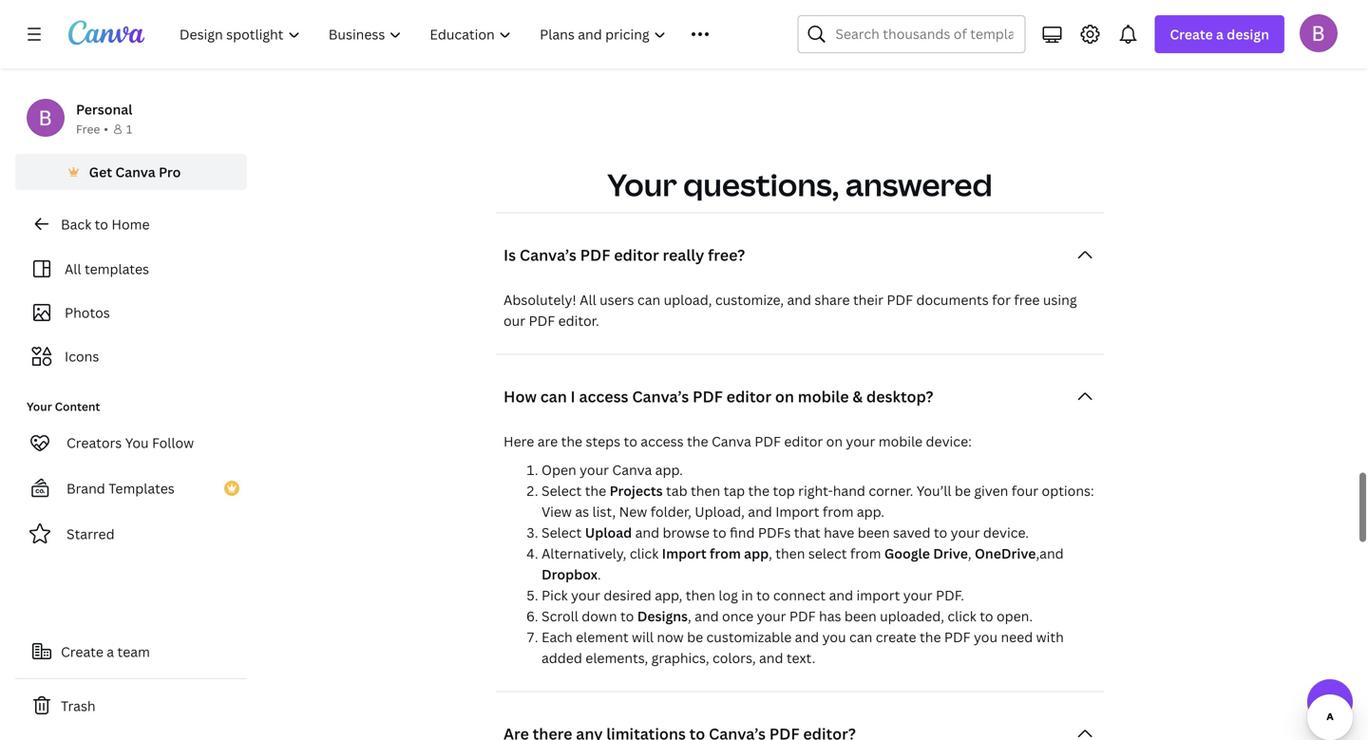 Task type: describe. For each thing, give the bounding box(es) containing it.
select upload and browse to find pdfs that have been saved to your device. alternatively, click import from app , then select from google drive , onedrive ,and dropbox . pick your desired app, then log in to connect and import your pdf. scroll down to designs , and once your pdf has been uploaded, click to open. each element will now be customizable and you can create the pdf you need with added elements, graphics, colors, and text.
[[542, 523, 1064, 667]]

upload inside select upload and browse to find pdfs that have been saved to your device. alternatively, click import from app , then select from google drive , onedrive ,and dropbox . pick your desired app, then log in to connect and import your pdf. scroll down to designs , and once your pdf has been uploaded, click to open. each element will now be customizable and you can create the pdf you need with added elements, graphics, colors, and text.
[[585, 523, 632, 541]]

be inside select upload and browse to find pdfs that have been saved to your device. alternatively, click import from app , then select from google drive , onedrive ,and dropbox . pick your desired app, then log in to connect and import your pdf. scroll down to designs , and once your pdf has been uploaded, click to open. each element will now be customizable and you can create the pdf you need with added elements, graphics, colors, and text.
[[687, 628, 703, 646]]

2 horizontal spatial canva
[[712, 432, 751, 450]]

access inside dropdown button
[[579, 386, 628, 406]]

with
[[1036, 628, 1064, 646]]

content
[[55, 399, 100, 414]]

Search search field
[[835, 16, 1013, 52]]

0 horizontal spatial app.
[[655, 461, 683, 479]]

templates
[[109, 479, 175, 497]]

and inside "tab then tap the top right-hand corner. you'll be given four options: view as list, new folder, upload, and import from app."
[[748, 502, 772, 520]]

added
[[542, 649, 582, 667]]

personal
[[76, 100, 132, 118]]

options:
[[1042, 481, 1094, 500]]

back
[[61, 215, 91, 233]]

bob builder image
[[1300, 14, 1338, 52]]

home
[[112, 215, 150, 233]]

all templates link
[[27, 251, 236, 287]]

the right the are
[[561, 432, 582, 450]]

here are the steps to access the canva pdf editor on your mobile device:
[[504, 432, 972, 450]]

onedrive
[[975, 544, 1036, 562]]

can inside select upload and browse to find pdfs that have been saved to your device. alternatively, click import from app , then select from google drive , onedrive ,and dropbox . pick your desired app, then log in to connect and import your pdf. scroll down to designs , and once your pdf has been uploaded, click to open. each element will now be customizable and you can create the pdf you need with added elements, graphics, colors, and text.
[[849, 628, 872, 646]]

drive
[[933, 544, 968, 562]]

starred
[[67, 525, 115, 543]]

dropbox
[[542, 565, 598, 583]]

0 vertical spatial been
[[858, 523, 890, 541]]

down
[[582, 607, 617, 625]]

1 horizontal spatial click
[[948, 607, 976, 625]]

pdf.
[[936, 586, 964, 604]]

connect
[[773, 586, 826, 604]]

given
[[974, 481, 1008, 500]]

have
[[824, 523, 854, 541]]

1 vertical spatial access
[[641, 432, 684, 450]]

starred link
[[15, 515, 247, 553]]

1 vertical spatial canva's
[[632, 386, 689, 406]]

can inside absolutely! all users can upload, customize, and share their pdf documents for free using our pdf editor.
[[637, 290, 660, 309]]

really
[[663, 244, 704, 265]]

1 vertical spatial mobile
[[879, 432, 923, 450]]

1 vertical spatial been
[[845, 607, 877, 625]]

elements,
[[586, 649, 648, 667]]

0 horizontal spatial all
[[65, 260, 81, 278]]

our
[[504, 311, 525, 329]]

saved
[[893, 523, 931, 541]]

on inside dropdown button
[[775, 386, 794, 406]]

1 horizontal spatial on
[[826, 432, 843, 450]]

each
[[542, 628, 573, 646]]

tab
[[666, 481, 687, 500]]

create a team
[[61, 643, 150, 661]]

questions,
[[683, 164, 839, 205]]

creators you follow link
[[15, 424, 247, 462]]

import inside select upload and browse to find pdfs that have been saved to your device. alternatively, click import from app , then select from google drive , onedrive ,and dropbox . pick your desired app, then log in to connect and import your pdf. scroll down to designs , and once your pdf has been uploaded, click to open. each element will now be customizable and you can create the pdf you need with added elements, graphics, colors, and text.
[[662, 544, 707, 562]]

in
[[741, 586, 753, 604]]

how
[[504, 386, 537, 406]]

select
[[808, 544, 847, 562]]

four
[[1012, 481, 1039, 500]]

open
[[542, 461, 576, 479]]

your content
[[27, 399, 100, 414]]

upload,
[[695, 502, 745, 520]]

can inside dropdown button
[[540, 386, 567, 406]]

customize,
[[715, 290, 784, 309]]

and up the "has" on the right bottom
[[829, 586, 853, 604]]

&
[[853, 386, 863, 406]]

their
[[853, 290, 884, 309]]

absolutely!
[[504, 290, 576, 309]]

upload your pdf button
[[262, 5, 425, 43]]

pick
[[542, 586, 568, 604]]

right-
[[798, 481, 833, 500]]

google
[[884, 544, 930, 562]]

creators
[[67, 434, 122, 452]]

is canva's pdf editor really free? button
[[496, 236, 1104, 274]]

your questions, answered
[[607, 164, 993, 205]]

from down find
[[710, 544, 741, 562]]

create a design
[[1170, 25, 1269, 43]]

pdfs
[[758, 523, 791, 541]]

be inside "tab then tap the top right-hand corner. you'll be given four options: view as list, new folder, upload, and import from app."
[[955, 481, 971, 500]]

icons
[[65, 347, 99, 365]]

create for create a team
[[61, 643, 103, 661]]

to left the open.
[[980, 607, 993, 625]]

to right in
[[756, 586, 770, 604]]

then inside "tab then tap the top right-hand corner. you'll be given four options: view as list, new folder, upload, and import from app."
[[691, 481, 720, 500]]

to right steps
[[624, 432, 637, 450]]

browse
[[663, 523, 710, 541]]

mobile inside dropdown button
[[798, 386, 849, 406]]

new
[[619, 502, 647, 520]]

view
[[542, 502, 572, 520]]

•
[[104, 121, 108, 137]]

desktop?
[[866, 386, 933, 406]]

find
[[730, 523, 755, 541]]

app
[[744, 544, 769, 562]]

open your canva app.
[[542, 461, 683, 479]]

need
[[1001, 628, 1033, 646]]

photos
[[65, 304, 110, 322]]

and left text.
[[759, 649, 783, 667]]

desired
[[604, 586, 652, 604]]

0 horizontal spatial canva's
[[520, 244, 577, 265]]

projects
[[610, 481, 663, 500]]

create a team button
[[15, 633, 247, 671]]

team
[[117, 643, 150, 661]]

,and
[[1036, 544, 1064, 562]]

all inside absolutely! all users can upload, customize, and share their pdf documents for free using our pdf editor.
[[580, 290, 596, 309]]

import
[[857, 586, 900, 604]]

to down upload,
[[713, 523, 726, 541]]

log
[[719, 586, 738, 604]]

colors,
[[713, 649, 756, 667]]

how can i access canva's pdf editor on mobile & desktop?
[[504, 386, 933, 406]]

get canva pro
[[89, 163, 181, 181]]



Task type: vqa. For each thing, say whether or not it's contained in the screenshot.


Task type: locate. For each thing, give the bounding box(es) containing it.
0 horizontal spatial on
[[775, 386, 794, 406]]

1 horizontal spatial mobile
[[879, 432, 923, 450]]

2 select from the top
[[542, 523, 582, 541]]

access
[[579, 386, 628, 406], [641, 432, 684, 450]]

share
[[815, 290, 850, 309]]

1 horizontal spatial access
[[641, 432, 684, 450]]

0 horizontal spatial ,
[[688, 607, 691, 625]]

1 vertical spatial a
[[107, 643, 114, 661]]

select for select upload and browse to find pdfs that have been saved to your device. alternatively, click import from app , then select from google drive , onedrive ,and dropbox . pick your desired app, then log in to connect and import your pdf. scroll down to designs , and once your pdf has been uploaded, click to open. each element will now be customizable and you can create the pdf you need with added elements, graphics, colors, and text.
[[542, 523, 582, 541]]

0 horizontal spatial access
[[579, 386, 628, 406]]

create inside dropdown button
[[1170, 25, 1213, 43]]

scroll
[[542, 607, 578, 625]]

you down the "has" on the right bottom
[[822, 628, 846, 646]]

1 horizontal spatial app.
[[857, 502, 885, 520]]

a left design
[[1216, 25, 1224, 43]]

select down view
[[542, 523, 582, 541]]

0 vertical spatial editor
[[614, 244, 659, 265]]

upload your pdf
[[300, 15, 410, 33]]

the down uploaded,
[[920, 628, 941, 646]]

can
[[637, 290, 660, 309], [540, 386, 567, 406], [849, 628, 872, 646]]

canva's
[[520, 244, 577, 265], [632, 386, 689, 406]]

0 vertical spatial then
[[691, 481, 720, 500]]

app. up tab
[[655, 461, 683, 479]]

templates
[[84, 260, 149, 278]]

free
[[1014, 290, 1040, 309]]

on up here are the steps to access the canva pdf editor on your mobile device:
[[775, 386, 794, 406]]

1 horizontal spatial all
[[580, 290, 596, 309]]

0 horizontal spatial import
[[662, 544, 707, 562]]

text.
[[787, 649, 815, 667]]

0 vertical spatial can
[[637, 290, 660, 309]]

select for select the projects
[[542, 481, 582, 500]]

then down the pdfs on the right bottom
[[776, 544, 805, 562]]

on up hand
[[826, 432, 843, 450]]

once
[[722, 607, 754, 625]]

back to home
[[61, 215, 150, 233]]

pdf
[[383, 15, 410, 33], [580, 244, 610, 265], [887, 290, 913, 309], [529, 311, 555, 329], [693, 386, 723, 406], [755, 432, 781, 450], [789, 607, 816, 625], [944, 628, 971, 646]]

create
[[876, 628, 916, 646]]

absolutely! all users can upload, customize, and share their pdf documents for free using our pdf editor.
[[504, 290, 1077, 329]]

canva's right is
[[520, 244, 577, 265]]

.
[[598, 565, 601, 583]]

how can i access canva's pdf editor on mobile & desktop? button
[[496, 377, 1104, 415]]

click
[[630, 544, 659, 562], [948, 607, 976, 625]]

for
[[992, 290, 1011, 309]]

0 vertical spatial canva's
[[520, 244, 577, 265]]

the right tap
[[748, 481, 770, 500]]

0 vertical spatial access
[[579, 386, 628, 406]]

design
[[1227, 25, 1269, 43]]

top
[[773, 481, 795, 500]]

your
[[607, 164, 677, 205], [27, 399, 52, 414]]

select
[[542, 481, 582, 500], [542, 523, 582, 541]]

select down open
[[542, 481, 582, 500]]

0 vertical spatial a
[[1216, 25, 1224, 43]]

and
[[787, 290, 811, 309], [748, 502, 772, 520], [635, 523, 659, 541], [829, 586, 853, 604], [695, 607, 719, 625], [795, 628, 819, 646], [759, 649, 783, 667]]

you
[[822, 628, 846, 646], [974, 628, 998, 646]]

1 vertical spatial your
[[27, 399, 52, 414]]

canva's right the i
[[632, 386, 689, 406]]

top level navigation element
[[167, 15, 752, 53], [167, 15, 752, 53]]

1 vertical spatial all
[[580, 290, 596, 309]]

brand
[[67, 479, 105, 497]]

hand
[[833, 481, 865, 500]]

1 horizontal spatial import
[[775, 502, 819, 520]]

photos link
[[27, 295, 236, 331]]

pdf inside button
[[383, 15, 410, 33]]

1 vertical spatial can
[[540, 386, 567, 406]]

all
[[65, 260, 81, 278], [580, 290, 596, 309]]

pro
[[159, 163, 181, 181]]

0 vertical spatial create
[[1170, 25, 1213, 43]]

to up 'drive'
[[934, 523, 947, 541]]

2 vertical spatial then
[[686, 586, 715, 604]]

on
[[775, 386, 794, 406], [826, 432, 843, 450]]

app. inside "tab then tap the top right-hand corner. you'll be given four options: view as list, new folder, upload, and import from app."
[[857, 502, 885, 520]]

a left team
[[107, 643, 114, 661]]

and up text.
[[795, 628, 819, 646]]

get
[[89, 163, 112, 181]]

the inside select upload and browse to find pdfs that have been saved to your device. alternatively, click import from app , then select from google drive , onedrive ,and dropbox . pick your desired app, then log in to connect and import your pdf. scroll down to designs , and once your pdf has been uploaded, click to open. each element will now be customizable and you can create the pdf you need with added elements, graphics, colors, and text.
[[920, 628, 941, 646]]

free •
[[76, 121, 108, 137]]

your inside button
[[350, 15, 380, 33]]

0 vertical spatial canva
[[115, 163, 155, 181]]

import inside "tab then tap the top right-hand corner. you'll be given four options: view as list, new folder, upload, and import from app."
[[775, 502, 819, 520]]

then up upload,
[[691, 481, 720, 500]]

folder,
[[651, 502, 692, 520]]

0 horizontal spatial a
[[107, 643, 114, 661]]

1 you from the left
[[822, 628, 846, 646]]

free
[[76, 121, 100, 137]]

a for team
[[107, 643, 114, 661]]

your for your content
[[27, 399, 52, 414]]

and inside absolutely! all users can upload, customize, and share their pdf documents for free using our pdf editor.
[[787, 290, 811, 309]]

graphics,
[[651, 649, 709, 667]]

1 horizontal spatial canva
[[612, 461, 652, 479]]

1 horizontal spatial can
[[637, 290, 660, 309]]

1 select from the top
[[542, 481, 582, 500]]

brand templates
[[67, 479, 175, 497]]

a
[[1216, 25, 1224, 43], [107, 643, 114, 661]]

0 vertical spatial select
[[542, 481, 582, 500]]

0 vertical spatial app.
[[655, 461, 683, 479]]

be left given on the right
[[955, 481, 971, 500]]

access right the i
[[579, 386, 628, 406]]

import down browse
[[662, 544, 707, 562]]

the up the list,
[[585, 481, 606, 500]]

canva left pro in the left top of the page
[[115, 163, 155, 181]]

and down new
[[635, 523, 659, 541]]

1 horizontal spatial you
[[974, 628, 998, 646]]

1 vertical spatial create
[[61, 643, 103, 661]]

app,
[[655, 586, 683, 604]]

1 horizontal spatial create
[[1170, 25, 1213, 43]]

0 vertical spatial import
[[775, 502, 819, 520]]

0 vertical spatial upload
[[300, 15, 347, 33]]

editor down how can i access canva's pdf editor on mobile & desktop? dropdown button
[[784, 432, 823, 450]]

tap
[[724, 481, 745, 500]]

0 vertical spatial all
[[65, 260, 81, 278]]

and up the pdfs on the right bottom
[[748, 502, 772, 520]]

you
[[125, 434, 149, 452]]

1 horizontal spatial a
[[1216, 25, 1224, 43]]

then left log
[[686, 586, 715, 604]]

been down import
[[845, 607, 877, 625]]

2 horizontal spatial ,
[[968, 544, 972, 562]]

None search field
[[797, 15, 1025, 53]]

create left team
[[61, 643, 103, 661]]

icons link
[[27, 338, 236, 374]]

mobile left &
[[798, 386, 849, 406]]

uploaded,
[[880, 607, 944, 625]]

create left design
[[1170, 25, 1213, 43]]

0 vertical spatial mobile
[[798, 386, 849, 406]]

1 horizontal spatial be
[[955, 481, 971, 500]]

import up that
[[775, 502, 819, 520]]

upload inside button
[[300, 15, 347, 33]]

select the projects
[[542, 481, 663, 500]]

get canva pro button
[[15, 154, 247, 190]]

here
[[504, 432, 534, 450]]

click down new
[[630, 544, 659, 562]]

1 horizontal spatial upload
[[585, 523, 632, 541]]

0 horizontal spatial upload
[[300, 15, 347, 33]]

select inside select upload and browse to find pdfs that have been saved to your device. alternatively, click import from app , then select from google drive , onedrive ,and dropbox . pick your desired app, then log in to connect and import your pdf. scroll down to designs , and once your pdf has been uploaded, click to open. each element will now be customizable and you can create the pdf you need with added elements, graphics, colors, and text.
[[542, 523, 582, 541]]

all left templates
[[65, 260, 81, 278]]

can left the i
[[540, 386, 567, 406]]

a for design
[[1216, 25, 1224, 43]]

steps
[[586, 432, 621, 450]]

1 vertical spatial import
[[662, 544, 707, 562]]

a inside create a design dropdown button
[[1216, 25, 1224, 43]]

1 horizontal spatial editor
[[727, 386, 772, 406]]

click down pdf.
[[948, 607, 976, 625]]

mobile down desktop?
[[879, 432, 923, 450]]

creators you follow
[[67, 434, 194, 452]]

to down desired at left
[[620, 607, 634, 625]]

device:
[[926, 432, 972, 450]]

trash
[[61, 697, 96, 715]]

2 vertical spatial canva
[[612, 461, 652, 479]]

canva inside "button"
[[115, 163, 155, 181]]

can right users
[[637, 290, 660, 309]]

been right have
[[858, 523, 890, 541]]

and down log
[[695, 607, 719, 625]]

editor up here are the steps to access the canva pdf editor on your mobile device:
[[727, 386, 772, 406]]

all up editor.
[[580, 290, 596, 309]]

documents
[[916, 290, 989, 309]]

has
[[819, 607, 841, 625]]

customizable
[[706, 628, 792, 646]]

users
[[600, 290, 634, 309]]

0 vertical spatial on
[[775, 386, 794, 406]]

1 vertical spatial then
[[776, 544, 805, 562]]

0 horizontal spatial mobile
[[798, 386, 849, 406]]

are
[[537, 432, 558, 450]]

from up have
[[823, 502, 854, 520]]

0 horizontal spatial you
[[822, 628, 846, 646]]

canva up the projects
[[612, 461, 652, 479]]

0 horizontal spatial can
[[540, 386, 567, 406]]

1 vertical spatial on
[[826, 432, 843, 450]]

the
[[561, 432, 582, 450], [687, 432, 708, 450], [585, 481, 606, 500], [748, 481, 770, 500], [920, 628, 941, 646]]

open.
[[997, 607, 1033, 625]]

from inside "tab then tap the top right-hand corner. you'll be given four options: view as list, new folder, upload, and import from app."
[[823, 502, 854, 520]]

to right back
[[95, 215, 108, 233]]

1 vertical spatial app.
[[857, 502, 885, 520]]

1 vertical spatial be
[[687, 628, 703, 646]]

a inside "create a team" button
[[107, 643, 114, 661]]

mobile
[[798, 386, 849, 406], [879, 432, 923, 450]]

0 horizontal spatial be
[[687, 628, 703, 646]]

be
[[955, 481, 971, 500], [687, 628, 703, 646]]

designs
[[637, 607, 688, 625]]

2 you from the left
[[974, 628, 998, 646]]

access up tab
[[641, 432, 684, 450]]

to
[[95, 215, 108, 233], [624, 432, 637, 450], [713, 523, 726, 541], [934, 523, 947, 541], [756, 586, 770, 604], [620, 607, 634, 625], [980, 607, 993, 625]]

1 horizontal spatial canva's
[[632, 386, 689, 406]]

your for your questions, answered
[[607, 164, 677, 205]]

create a design button
[[1155, 15, 1285, 53]]

upload
[[300, 15, 347, 33], [585, 523, 632, 541]]

tab then tap the top right-hand corner. you'll be given four options: view as list, new folder, upload, and import from app.
[[542, 481, 1094, 520]]

your
[[350, 15, 380, 33], [846, 432, 875, 450], [580, 461, 609, 479], [951, 523, 980, 541], [571, 586, 600, 604], [903, 586, 933, 604], [757, 607, 786, 625]]

create inside button
[[61, 643, 103, 661]]

app. down corner.
[[857, 502, 885, 520]]

your left content
[[27, 399, 52, 414]]

canva down how can i access canva's pdf editor on mobile & desktop?
[[712, 432, 751, 450]]

upload,
[[664, 290, 712, 309]]

2 vertical spatial editor
[[784, 432, 823, 450]]

brand templates link
[[15, 469, 247, 507]]

from down have
[[850, 544, 881, 562]]

0 horizontal spatial canva
[[115, 163, 155, 181]]

1 vertical spatial upload
[[585, 523, 632, 541]]

0 vertical spatial click
[[630, 544, 659, 562]]

create for create a design
[[1170, 25, 1213, 43]]

is canva's pdf editor really free?
[[504, 244, 745, 265]]

editor left really
[[614, 244, 659, 265]]

is
[[504, 244, 516, 265]]

0 horizontal spatial editor
[[614, 244, 659, 265]]

0 vertical spatial be
[[955, 481, 971, 500]]

answered
[[845, 164, 993, 205]]

canva
[[115, 163, 155, 181], [712, 432, 751, 450], [612, 461, 652, 479]]

alternatively,
[[542, 544, 626, 562]]

you left need
[[974, 628, 998, 646]]

1 horizontal spatial ,
[[769, 544, 772, 562]]

2 horizontal spatial can
[[849, 628, 872, 646]]

, up graphics, on the bottom of the page
[[688, 607, 691, 625]]

, left onedrive
[[968, 544, 972, 562]]

be right now
[[687, 628, 703, 646]]

0 horizontal spatial create
[[61, 643, 103, 661]]

1 horizontal spatial your
[[607, 164, 677, 205]]

trash link
[[15, 687, 247, 725]]

the down how can i access canva's pdf editor on mobile & desktop?
[[687, 432, 708, 450]]

free?
[[708, 244, 745, 265]]

2 vertical spatial can
[[849, 628, 872, 646]]

0 vertical spatial your
[[607, 164, 677, 205]]

1 vertical spatial editor
[[727, 386, 772, 406]]

1 vertical spatial select
[[542, 523, 582, 541]]

1
[[126, 121, 132, 137]]

1 vertical spatial canva
[[712, 432, 751, 450]]

, down the pdfs on the right bottom
[[769, 544, 772, 562]]

corner.
[[869, 481, 913, 500]]

your up is canva's pdf editor really free?
[[607, 164, 677, 205]]

1 vertical spatial click
[[948, 607, 976, 625]]

from
[[823, 502, 854, 520], [710, 544, 741, 562], [850, 544, 881, 562]]

the inside "tab then tap the top right-hand corner. you'll be given four options: view as list, new folder, upload, and import from app."
[[748, 481, 770, 500]]

0 horizontal spatial click
[[630, 544, 659, 562]]

2 horizontal spatial editor
[[784, 432, 823, 450]]

can left create
[[849, 628, 872, 646]]

0 horizontal spatial your
[[27, 399, 52, 414]]

and left share
[[787, 290, 811, 309]]



